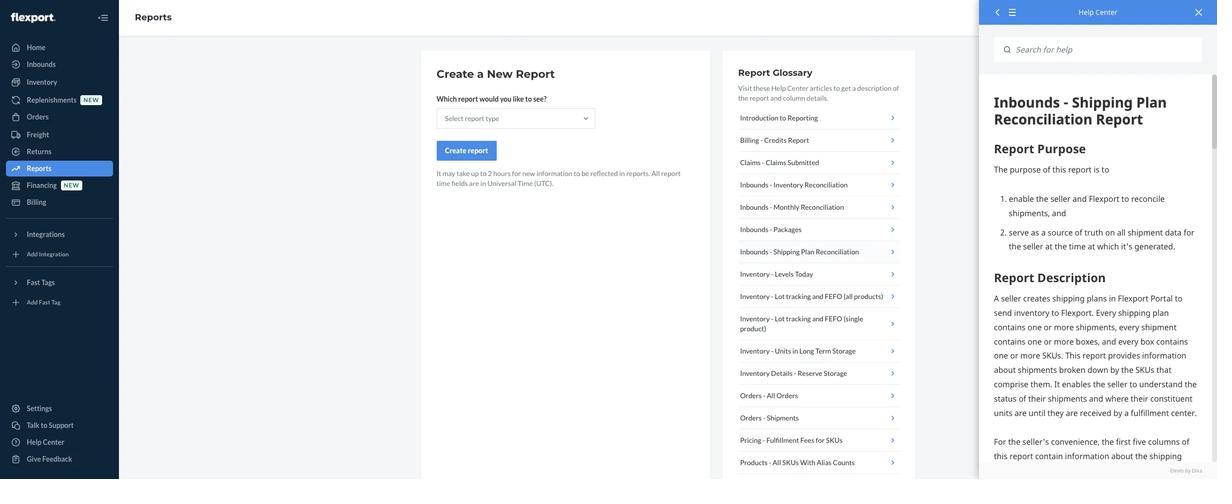 Task type: locate. For each thing, give the bounding box(es) containing it.
- for orders - all orders
[[764, 391, 766, 400]]

skus left the with
[[783, 458, 799, 467]]

all right products
[[773, 458, 781, 467]]

skus up the counts
[[827, 436, 843, 444]]

products)
[[855, 292, 884, 301]]

0 vertical spatial tracking
[[787, 292, 811, 301]]

orders up pricing
[[741, 414, 762, 422]]

support
[[49, 421, 74, 430]]

add inside add integration link
[[27, 251, 38, 258]]

in left the reports.
[[620, 169, 625, 178]]

new up billing link
[[64, 182, 79, 189]]

inventory up orders - all orders
[[741, 369, 770, 377]]

1 horizontal spatial a
[[853, 84, 856, 92]]

1 vertical spatial new
[[523, 169, 535, 178]]

report up see?
[[516, 67, 555, 81]]

create up which
[[437, 67, 474, 81]]

reconciliation down inbounds - inventory reconciliation "button"
[[801, 203, 844, 211]]

0 horizontal spatial new
[[64, 182, 79, 189]]

description
[[858, 84, 892, 92]]

- left levels
[[772, 270, 774, 278]]

new
[[487, 67, 513, 81]]

inventory for inventory - lot tracking and fefo (all products)
[[741, 292, 770, 301]]

tracking for (all
[[787, 292, 811, 301]]

alias
[[817, 458, 832, 467]]

0 vertical spatial lot
[[775, 292, 785, 301]]

- right products
[[769, 458, 772, 467]]

help center up give feedback
[[27, 438, 64, 446]]

reconciliation down claims - claims submitted button on the top of the page
[[805, 181, 848, 189]]

billing link
[[6, 194, 113, 210]]

1 lot from the top
[[775, 292, 785, 301]]

- left 'shipping'
[[770, 248, 773, 256]]

to right 'talk' at the left of the page
[[41, 421, 47, 430]]

report
[[750, 94, 770, 102], [458, 95, 478, 103], [465, 114, 485, 123], [468, 146, 488, 155], [662, 169, 681, 178]]

- for inventory - lot tracking and fefo (single product)
[[772, 314, 774, 323]]

2 vertical spatial reconciliation
[[816, 248, 860, 256]]

create a new report
[[437, 67, 555, 81]]

talk to support
[[27, 421, 74, 430]]

fast inside fast tags dropdown button
[[27, 278, 40, 287]]

inventory up monthly
[[774, 181, 804, 189]]

create report
[[445, 146, 488, 155]]

which
[[437, 95, 457, 103]]

inbounds - monthly reconciliation button
[[739, 196, 900, 219]]

- for inventory - levels today
[[772, 270, 774, 278]]

billing - credits report
[[741, 136, 810, 144]]

reconciliation inside inbounds - inventory reconciliation "button"
[[805, 181, 848, 189]]

1 vertical spatial billing
[[27, 198, 46, 206]]

skus
[[827, 436, 843, 444], [783, 458, 799, 467]]

reports
[[135, 12, 172, 23], [27, 164, 51, 173]]

2 horizontal spatial help
[[1079, 7, 1094, 17]]

1 horizontal spatial new
[[84, 96, 99, 104]]

new up the time
[[523, 169, 535, 178]]

inventory
[[27, 78, 57, 86], [774, 181, 804, 189], [741, 270, 770, 278], [741, 292, 770, 301], [741, 314, 770, 323], [741, 347, 770, 355], [741, 369, 770, 377]]

for up the time
[[512, 169, 521, 178]]

inventory down product)
[[741, 347, 770, 355]]

lot for inventory - lot tracking and fefo (single product)
[[775, 314, 785, 323]]

inventory - lot tracking and fefo (all products) button
[[739, 286, 900, 308]]

a
[[477, 67, 484, 81], [853, 84, 856, 92]]

2 lot from the top
[[775, 314, 785, 323]]

0 horizontal spatial help center
[[27, 438, 64, 446]]

inbounds inside "button"
[[741, 181, 769, 189]]

inventory inside inventory details - reserve storage button
[[741, 369, 770, 377]]

add for add fast tag
[[27, 299, 38, 306]]

center up the column
[[788, 84, 809, 92]]

inventory inside inventory - lot tracking and fefo (single product)
[[741, 314, 770, 323]]

fast left tags
[[27, 278, 40, 287]]

report right the reports.
[[662, 169, 681, 178]]

- up orders - shipments
[[764, 391, 766, 400]]

billing inside billing link
[[27, 198, 46, 206]]

select
[[445, 114, 464, 123]]

- inside inventory - lot tracking and fefo (single product)
[[772, 314, 774, 323]]

integration
[[39, 251, 69, 258]]

help center
[[1079, 7, 1118, 17], [27, 438, 64, 446]]

1 vertical spatial add
[[27, 299, 38, 306]]

0 vertical spatial in
[[620, 169, 625, 178]]

2 horizontal spatial report
[[788, 136, 810, 144]]

to inside the visit these help center articles to get a description of the report and column details.
[[834, 84, 840, 92]]

center down talk to support
[[43, 438, 64, 446]]

0 vertical spatial fast
[[27, 278, 40, 287]]

1 fefo from the top
[[825, 292, 843, 301]]

fast
[[27, 278, 40, 287], [39, 299, 50, 306]]

tracking inside inventory - lot tracking and fefo (single product)
[[787, 314, 811, 323]]

- down billing - credits report
[[762, 158, 765, 167]]

claims down billing - credits report
[[741, 158, 761, 167]]

inventory down inventory - levels today
[[741, 292, 770, 301]]

2 claims from the left
[[766, 158, 787, 167]]

- for orders - shipments
[[764, 414, 766, 422]]

1 vertical spatial fefo
[[825, 314, 843, 323]]

1 horizontal spatial for
[[816, 436, 825, 444]]

inventory - units in long term storage button
[[739, 340, 900, 363]]

0 vertical spatial help center
[[1079, 7, 1118, 17]]

2 fefo from the top
[[825, 314, 843, 323]]

orders up orders - shipments
[[741, 391, 762, 400]]

elevio
[[1171, 467, 1184, 474]]

to
[[834, 84, 840, 92], [526, 95, 532, 103], [780, 114, 787, 122], [480, 169, 487, 178], [574, 169, 581, 178], [41, 421, 47, 430]]

1 vertical spatial and
[[813, 292, 824, 301]]

inventory for inventory - levels today
[[741, 270, 770, 278]]

0 vertical spatial and
[[771, 94, 782, 102]]

- left the shipments
[[764, 414, 766, 422]]

home
[[27, 43, 46, 52]]

inventory details - reserve storage button
[[739, 363, 900, 385]]

1 tracking from the top
[[787, 292, 811, 301]]

in
[[620, 169, 625, 178], [481, 179, 486, 188], [793, 347, 799, 355]]

report inside the visit these help center articles to get a description of the report and column details.
[[750, 94, 770, 102]]

1 horizontal spatial help center
[[1079, 7, 1118, 17]]

1 horizontal spatial billing
[[741, 136, 760, 144]]

elevio by dixa link
[[995, 467, 1203, 474]]

- left monthly
[[770, 203, 773, 211]]

1 horizontal spatial help
[[772, 84, 786, 92]]

report up select report type
[[458, 95, 478, 103]]

0 vertical spatial fefo
[[825, 292, 843, 301]]

1 vertical spatial fast
[[39, 299, 50, 306]]

0 vertical spatial add
[[27, 251, 38, 258]]

elevio by dixa
[[1171, 467, 1203, 474]]

2 vertical spatial new
[[64, 182, 79, 189]]

2 horizontal spatial new
[[523, 169, 535, 178]]

introduction to reporting button
[[739, 107, 900, 129]]

0 vertical spatial billing
[[741, 136, 760, 144]]

2 vertical spatial center
[[43, 438, 64, 446]]

report inside create report button
[[468, 146, 488, 155]]

1 horizontal spatial reports link
[[135, 12, 172, 23]]

0 horizontal spatial in
[[481, 179, 486, 188]]

1 horizontal spatial in
[[620, 169, 625, 178]]

help inside the visit these help center articles to get a description of the report and column details.
[[772, 84, 786, 92]]

- down inventory - levels today
[[772, 292, 774, 301]]

inbounds down inbounds - packages
[[741, 248, 769, 256]]

take
[[457, 169, 470, 178]]

report down these
[[750, 94, 770, 102]]

be
[[582, 169, 589, 178]]

for right fees
[[816, 436, 825, 444]]

type
[[486, 114, 500, 123]]

inventory inside inventory link
[[27, 78, 57, 86]]

billing down introduction
[[741, 136, 760, 144]]

2
[[488, 169, 492, 178]]

1 add from the top
[[27, 251, 38, 258]]

report left type
[[465, 114, 485, 123]]

returns link
[[6, 144, 113, 160]]

- up inventory - units in long term storage
[[772, 314, 774, 323]]

in right are
[[481, 179, 486, 188]]

- for inbounds - packages
[[770, 225, 773, 234]]

1 vertical spatial tracking
[[787, 314, 811, 323]]

lot up units
[[775, 314, 785, 323]]

- for billing - credits report
[[761, 136, 763, 144]]

new
[[84, 96, 99, 104], [523, 169, 535, 178], [64, 182, 79, 189]]

all up orders - shipments
[[767, 391, 776, 400]]

-
[[761, 136, 763, 144], [762, 158, 765, 167], [770, 181, 773, 189], [770, 203, 773, 211], [770, 225, 773, 234], [770, 248, 773, 256], [772, 270, 774, 278], [772, 292, 774, 301], [772, 314, 774, 323], [772, 347, 774, 355], [794, 369, 797, 377], [764, 391, 766, 400], [764, 414, 766, 422], [763, 436, 766, 444], [769, 458, 772, 467]]

lot inside inventory - lot tracking and fefo (single product)
[[775, 314, 785, 323]]

introduction to reporting
[[741, 114, 818, 122]]

2 vertical spatial and
[[813, 314, 824, 323]]

report for create report
[[468, 146, 488, 155]]

reconciliation inside inbounds - shipping plan reconciliation button
[[816, 248, 860, 256]]

inbounds link
[[6, 57, 113, 72]]

add inside add fast tag link
[[27, 299, 38, 306]]

1 vertical spatial center
[[788, 84, 809, 92]]

0 horizontal spatial center
[[43, 438, 64, 446]]

inbounds down claims - claims submitted
[[741, 181, 769, 189]]

Search search field
[[1011, 37, 1203, 62]]

0 vertical spatial all
[[652, 169, 660, 178]]

inventory left levels
[[741, 270, 770, 278]]

lot down inventory - levels today
[[775, 292, 785, 301]]

0 horizontal spatial report
[[516, 67, 555, 81]]

- left the packages
[[770, 225, 773, 234]]

- inside button
[[764, 414, 766, 422]]

fefo left (all
[[825, 292, 843, 301]]

0 horizontal spatial skus
[[783, 458, 799, 467]]

tag
[[51, 299, 60, 306]]

time
[[518, 179, 533, 188]]

billing inside billing - credits report button
[[741, 136, 760, 144]]

- down claims - claims submitted
[[770, 181, 773, 189]]

claims down credits
[[766, 158, 787, 167]]

help down report glossary
[[772, 84, 786, 92]]

1 vertical spatial storage
[[824, 369, 848, 377]]

0 vertical spatial reconciliation
[[805, 181, 848, 189]]

inventory up product)
[[741, 314, 770, 323]]

select report type
[[445, 114, 500, 123]]

report up up
[[468, 146, 488, 155]]

- left credits
[[761, 136, 763, 144]]

inventory inside inventory - units in long term storage button
[[741, 347, 770, 355]]

pricing - fulfillment fees for skus button
[[739, 430, 900, 452]]

inventory for inventory - units in long term storage
[[741, 347, 770, 355]]

to inside button
[[41, 421, 47, 430]]

add down the fast tags
[[27, 299, 38, 306]]

report for billing - credits report
[[788, 136, 810, 144]]

inventory up replenishments
[[27, 78, 57, 86]]

claims
[[741, 158, 761, 167], [766, 158, 787, 167]]

orders inside button
[[741, 414, 762, 422]]

home link
[[6, 40, 113, 56]]

and for inventory - lot tracking and fefo (all products)
[[813, 292, 824, 301]]

1 horizontal spatial report
[[739, 67, 771, 78]]

fefo for (single
[[825, 314, 843, 323]]

storage right term
[[833, 347, 856, 355]]

- left units
[[772, 347, 774, 355]]

new for replenishments
[[84, 96, 99, 104]]

inbounds left the packages
[[741, 225, 769, 234]]

inventory details - reserve storage
[[741, 369, 848, 377]]

add for add integration
[[27, 251, 38, 258]]

a right get
[[853, 84, 856, 92]]

all right the reports.
[[652, 169, 660, 178]]

0 horizontal spatial reports link
[[6, 161, 113, 177]]

to left get
[[834, 84, 840, 92]]

- right pricing
[[763, 436, 766, 444]]

2 vertical spatial in
[[793, 347, 799, 355]]

0 vertical spatial new
[[84, 96, 99, 104]]

shipments
[[767, 414, 799, 422]]

new inside it may take up to 2 hours for new information to be reflected in reports. all report time fields are in universal time (utc).
[[523, 169, 535, 178]]

give feedback
[[27, 455, 72, 463]]

settings link
[[6, 401, 113, 417]]

0 horizontal spatial a
[[477, 67, 484, 81]]

fefo left (single
[[825, 314, 843, 323]]

1 horizontal spatial center
[[788, 84, 809, 92]]

2 vertical spatial all
[[773, 458, 781, 467]]

2 tracking from the top
[[787, 314, 811, 323]]

and left the column
[[771, 94, 782, 102]]

1 vertical spatial reports
[[27, 164, 51, 173]]

0 vertical spatial create
[[437, 67, 474, 81]]

1 vertical spatial lot
[[775, 314, 785, 323]]

0 horizontal spatial for
[[512, 169, 521, 178]]

1 vertical spatial a
[[853, 84, 856, 92]]

help up search search field
[[1079, 7, 1094, 17]]

a left the new
[[477, 67, 484, 81]]

create for create report
[[445, 146, 467, 155]]

new up orders link
[[84, 96, 99, 104]]

report inside billing - credits report button
[[788, 136, 810, 144]]

- inside "button"
[[770, 181, 773, 189]]

orders
[[27, 113, 49, 121], [741, 391, 762, 400], [777, 391, 799, 400], [741, 414, 762, 422]]

1 horizontal spatial reports
[[135, 12, 172, 23]]

tracking down inventory - lot tracking and fefo (all products)
[[787, 314, 811, 323]]

to inside button
[[780, 114, 787, 122]]

add
[[27, 251, 38, 258], [27, 299, 38, 306]]

inventory - lot tracking and fefo (single product) button
[[739, 308, 900, 340]]

fast inside add fast tag link
[[39, 299, 50, 306]]

0 horizontal spatial help
[[27, 438, 42, 446]]

(single
[[844, 314, 864, 323]]

to left reporting at the top right
[[780, 114, 787, 122]]

inbounds for inbounds
[[27, 60, 56, 68]]

fast left tag
[[39, 299, 50, 306]]

0 vertical spatial skus
[[827, 436, 843, 444]]

create inside create report button
[[445, 146, 467, 155]]

1 horizontal spatial skus
[[827, 436, 843, 444]]

fefo inside inventory - lot tracking and fefo (single product)
[[825, 314, 843, 323]]

0 vertical spatial reports
[[135, 12, 172, 23]]

1 vertical spatial reconciliation
[[801, 203, 844, 211]]

all
[[652, 169, 660, 178], [767, 391, 776, 400], [773, 458, 781, 467]]

help center up search search field
[[1079, 7, 1118, 17]]

1 vertical spatial help center
[[27, 438, 64, 446]]

0 vertical spatial a
[[477, 67, 484, 81]]

(all
[[844, 292, 853, 301]]

2 add from the top
[[27, 299, 38, 306]]

billing for billing - credits report
[[741, 136, 760, 144]]

and inside inventory - lot tracking and fefo (single product)
[[813, 314, 824, 323]]

center up search search field
[[1096, 7, 1118, 17]]

inventory inside button
[[741, 270, 770, 278]]

report down reporting at the top right
[[788, 136, 810, 144]]

1 vertical spatial for
[[816, 436, 825, 444]]

introduction
[[741, 114, 779, 122]]

1 vertical spatial create
[[445, 146, 467, 155]]

1 vertical spatial reports link
[[6, 161, 113, 177]]

orders link
[[6, 109, 113, 125]]

- for claims - claims submitted
[[762, 158, 765, 167]]

details
[[772, 369, 793, 377]]

inbounds for inbounds - packages
[[741, 225, 769, 234]]

1 vertical spatial skus
[[783, 458, 799, 467]]

and down inventory - lot tracking and fefo (all products) button at bottom
[[813, 314, 824, 323]]

tracking
[[787, 292, 811, 301], [787, 314, 811, 323]]

and down the inventory - levels today button
[[813, 292, 824, 301]]

0 horizontal spatial billing
[[27, 198, 46, 206]]

orders - shipments
[[741, 414, 799, 422]]

billing down financing
[[27, 198, 46, 206]]

reconciliation inside inbounds - monthly reconciliation button
[[801, 203, 844, 211]]

orders up the freight
[[27, 113, 49, 121]]

0 horizontal spatial claims
[[741, 158, 761, 167]]

storage right reserve
[[824, 369, 848, 377]]

counts
[[833, 458, 855, 467]]

1 vertical spatial help
[[772, 84, 786, 92]]

2 horizontal spatial center
[[1096, 7, 1118, 17]]

freight link
[[6, 127, 113, 143]]

inventory inside inventory - lot tracking and fefo (all products) button
[[741, 292, 770, 301]]

add left integration in the left of the page
[[27, 251, 38, 258]]

0 vertical spatial for
[[512, 169, 521, 178]]

tracking down today
[[787, 292, 811, 301]]

create up may
[[445, 146, 467, 155]]

help up give
[[27, 438, 42, 446]]

1 claims from the left
[[741, 158, 761, 167]]

1 horizontal spatial claims
[[766, 158, 787, 167]]

2 horizontal spatial in
[[793, 347, 799, 355]]

reconciliation down inbounds - packages button
[[816, 248, 860, 256]]

in left the long
[[793, 347, 799, 355]]

fefo for (all
[[825, 292, 843, 301]]

report up these
[[739, 67, 771, 78]]

report inside it may take up to 2 hours for new information to be reflected in reports. all report time fields are in universal time (utc).
[[662, 169, 681, 178]]

shipping
[[774, 248, 800, 256]]

inbounds up inbounds - packages
[[741, 203, 769, 211]]

1 vertical spatial all
[[767, 391, 776, 400]]

inbounds - inventory reconciliation button
[[739, 174, 900, 196]]

add integration
[[27, 251, 69, 258]]

inbounds down home on the left of page
[[27, 60, 56, 68]]

storage
[[833, 347, 856, 355], [824, 369, 848, 377]]

orders - shipments button
[[739, 407, 900, 430]]

inventory - units in long term storage
[[741, 347, 856, 355]]

inbounds - shipping plan reconciliation button
[[739, 241, 900, 263]]



Task type: vqa. For each thing, say whether or not it's contained in the screenshot.
Levels
yes



Task type: describe. For each thing, give the bounding box(es) containing it.
term
[[816, 347, 831, 355]]

give
[[27, 455, 41, 463]]

tracking for (single
[[787, 314, 811, 323]]

close navigation image
[[97, 12, 109, 24]]

today
[[795, 270, 814, 278]]

create for create a new report
[[437, 67, 474, 81]]

- for inventory - lot tracking and fefo (all products)
[[772, 292, 774, 301]]

packages
[[774, 225, 802, 234]]

report for which report would you like to see?
[[458, 95, 478, 103]]

to left 2
[[480, 169, 487, 178]]

long
[[800, 347, 815, 355]]

billing - credits report button
[[739, 129, 900, 152]]

to right like at the left of the page
[[526, 95, 532, 103]]

and inside the visit these help center articles to get a description of the report and column details.
[[771, 94, 782, 102]]

all inside it may take up to 2 hours for new information to be reflected in reports. all report time fields are in universal time (utc).
[[652, 169, 660, 178]]

replenishments
[[27, 96, 77, 104]]

0 vertical spatial help
[[1079, 7, 1094, 17]]

orders - all orders
[[741, 391, 799, 400]]

- for inbounds - monthly reconciliation
[[770, 203, 773, 211]]

inventory - lot tracking and fefo (all products)
[[741, 292, 884, 301]]

fast tags
[[27, 278, 55, 287]]

orders up the shipments
[[777, 391, 799, 400]]

freight
[[27, 130, 49, 139]]

would
[[480, 95, 499, 103]]

with
[[801, 458, 816, 467]]

orders - all orders button
[[739, 385, 900, 407]]

it may take up to 2 hours for new information to be reflected in reports. all report time fields are in universal time (utc).
[[437, 169, 681, 188]]

and for inventory - lot tracking and fefo (single product)
[[813, 314, 824, 323]]

orders for orders
[[27, 113, 49, 121]]

products - all skus with alias counts
[[741, 458, 855, 467]]

products
[[741, 458, 768, 467]]

fulfillment
[[767, 436, 800, 444]]

a inside the visit these help center articles to get a description of the report and column details.
[[853, 84, 856, 92]]

orders for orders - shipments
[[741, 414, 762, 422]]

returns
[[27, 147, 52, 156]]

are
[[469, 179, 479, 188]]

0 vertical spatial reports link
[[135, 12, 172, 23]]

inbounds for inbounds - shipping plan reconciliation
[[741, 248, 769, 256]]

- right 'details'
[[794, 369, 797, 377]]

give feedback button
[[6, 451, 113, 467]]

column
[[783, 94, 806, 102]]

settings
[[27, 404, 52, 413]]

visit these help center articles to get a description of the report and column details.
[[739, 84, 900, 102]]

may
[[443, 169, 455, 178]]

feedback
[[42, 455, 72, 463]]

in inside button
[[793, 347, 799, 355]]

- for inbounds - shipping plan reconciliation
[[770, 248, 773, 256]]

report for create a new report
[[516, 67, 555, 81]]

products - all skus with alias counts button
[[739, 452, 900, 474]]

lot for inventory - lot tracking and fefo (all products)
[[775, 292, 785, 301]]

hours
[[494, 169, 511, 178]]

up
[[471, 169, 479, 178]]

for inside button
[[816, 436, 825, 444]]

all for orders
[[767, 391, 776, 400]]

pricing
[[741, 436, 762, 444]]

all for products
[[773, 458, 781, 467]]

talk to support button
[[6, 418, 113, 434]]

inbounds - packages
[[741, 225, 802, 234]]

reconciliation for inbounds - inventory reconciliation
[[805, 181, 848, 189]]

reserve
[[798, 369, 823, 377]]

integrations button
[[6, 227, 113, 243]]

which report would you like to see?
[[437, 95, 547, 103]]

0 vertical spatial storage
[[833, 347, 856, 355]]

reporting
[[788, 114, 818, 122]]

new for financing
[[64, 182, 79, 189]]

information
[[537, 169, 573, 178]]

levels
[[775, 270, 794, 278]]

inventory for inventory - lot tracking and fefo (single product)
[[741, 314, 770, 323]]

plan
[[801, 248, 815, 256]]

- for inbounds - inventory reconciliation
[[770, 181, 773, 189]]

center inside the visit these help center articles to get a description of the report and column details.
[[788, 84, 809, 92]]

for inside it may take up to 2 hours for new information to be reflected in reports. all report time fields are in universal time (utc).
[[512, 169, 521, 178]]

it
[[437, 169, 441, 178]]

1 vertical spatial in
[[481, 179, 486, 188]]

claims - claims submitted button
[[739, 152, 900, 174]]

see?
[[534, 95, 547, 103]]

get
[[842, 84, 852, 92]]

articles
[[810, 84, 833, 92]]

2 vertical spatial help
[[27, 438, 42, 446]]

inbounds - shipping plan reconciliation
[[741, 248, 860, 256]]

- for pricing - fulfillment fees for skus
[[763, 436, 766, 444]]

dixa
[[1193, 467, 1203, 474]]

inbounds for inbounds - inventory reconciliation
[[741, 181, 769, 189]]

these
[[754, 84, 771, 92]]

reflected
[[591, 169, 618, 178]]

add fast tag
[[27, 299, 60, 306]]

help center link
[[6, 435, 113, 450]]

claims - claims submitted
[[741, 158, 820, 167]]

details.
[[807, 94, 829, 102]]

talk
[[27, 421, 39, 430]]

monthly
[[774, 203, 800, 211]]

inventory link
[[6, 74, 113, 90]]

inventory for inventory details - reserve storage
[[741, 369, 770, 377]]

the
[[739, 94, 749, 102]]

tags
[[41, 278, 55, 287]]

- for inventory - units in long term storage
[[772, 347, 774, 355]]

flexport logo image
[[11, 13, 55, 23]]

pricing - fulfillment fees for skus
[[741, 436, 843, 444]]

report for select report type
[[465, 114, 485, 123]]

inbounds - monthly reconciliation
[[741, 203, 844, 211]]

to left be
[[574, 169, 581, 178]]

0 horizontal spatial reports
[[27, 164, 51, 173]]

units
[[775, 347, 792, 355]]

reconciliation for inbounds - monthly reconciliation
[[801, 203, 844, 211]]

you
[[500, 95, 512, 103]]

credits
[[765, 136, 787, 144]]

inventory inside inbounds - inventory reconciliation "button"
[[774, 181, 804, 189]]

inbounds for inbounds - monthly reconciliation
[[741, 203, 769, 211]]

inventory - levels today button
[[739, 263, 900, 286]]

(utc).
[[535, 179, 554, 188]]

time
[[437, 179, 450, 188]]

product)
[[741, 324, 767, 333]]

inventory for inventory
[[27, 78, 57, 86]]

add integration link
[[6, 247, 113, 262]]

orders for orders - all orders
[[741, 391, 762, 400]]

add fast tag link
[[6, 295, 113, 311]]

- for products - all skus with alias counts
[[769, 458, 772, 467]]

like
[[513, 95, 524, 103]]

inbounds - packages button
[[739, 219, 900, 241]]

billing for billing
[[27, 198, 46, 206]]

0 vertical spatial center
[[1096, 7, 1118, 17]]



